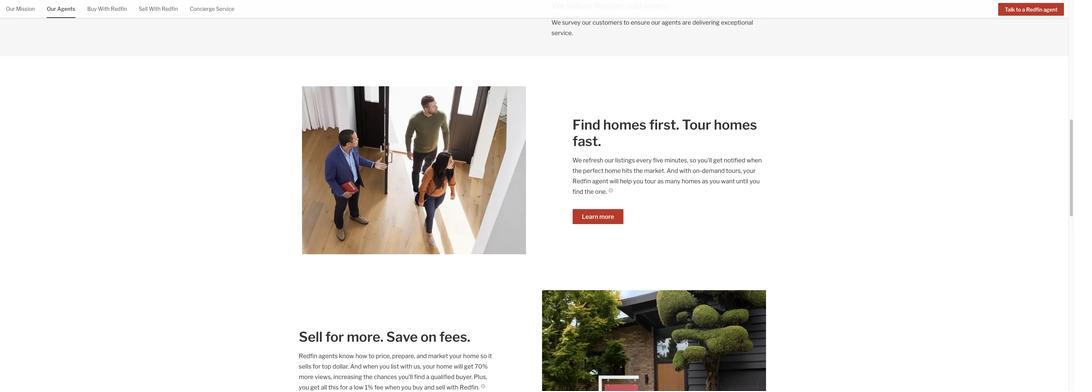 Task type: locate. For each thing, give the bounding box(es) containing it.
to right the 'how'
[[369, 353, 375, 360]]

to inside button
[[1017, 6, 1022, 13]]

0 vertical spatial will
[[610, 178, 619, 185]]

2 horizontal spatial your
[[744, 167, 756, 174]]

disclaimer image
[[609, 188, 613, 193], [481, 384, 486, 388]]

tours,
[[726, 167, 742, 174]]

find
[[573, 117, 601, 133]]

1 vertical spatial agents
[[319, 353, 338, 360]]

2 as from the left
[[702, 178, 709, 185]]

the right hits
[[634, 167, 643, 174]]

sell with redfin
[[139, 6, 178, 12]]

with inside buy with redfin link
[[98, 6, 110, 12]]

0 horizontal spatial and
[[350, 363, 362, 370]]

our inside we refresh our listings every five minutes, so you'll get notified when the perfect home hits the market. and with on-demand tours, your redfin agent will help you tour as many homes as you want until you find the one.
[[605, 157, 614, 164]]

1 vertical spatial agent
[[593, 178, 609, 185]]

so inside we refresh our listings every five minutes, so you'll get notified when the perfect home hits the market. and with on-demand tours, your redfin agent will help you tour as many homes as you want until you find the one.
[[690, 157, 697, 164]]

so left the it at the left bottom of the page
[[481, 353, 487, 360]]

this
[[329, 384, 339, 391]]

0 vertical spatial find
[[573, 188, 584, 195]]

get left all
[[311, 384, 320, 391]]

1 vertical spatial customers
[[593, 19, 623, 26]]

1 vertical spatial with
[[401, 363, 413, 370]]

0 horizontal spatial with
[[401, 363, 413, 370]]

with right sell
[[447, 384, 459, 391]]

to right 'talk'
[[1017, 6, 1022, 13]]

0 vertical spatial to
[[1017, 6, 1022, 13]]

0 horizontal spatial disclaimer image
[[481, 384, 486, 388]]

our right ensure
[[651, 19, 661, 26]]

sells
[[299, 363, 311, 370]]

home up qualified
[[437, 363, 453, 370]]

tour
[[645, 178, 657, 185]]

0 horizontal spatial sell
[[139, 6, 148, 12]]

0 horizontal spatial will
[[454, 363, 463, 370]]

five
[[653, 157, 664, 164]]

and up us,
[[417, 353, 427, 360]]

to inside the we survey our customers to ensure our agents are delivering exceptional service.
[[624, 19, 630, 26]]

so up on-
[[690, 157, 697, 164]]

sell
[[139, 6, 148, 12], [299, 329, 323, 345]]

customers
[[626, 1, 668, 10], [593, 19, 623, 26]]

1 vertical spatial to
[[624, 19, 630, 26]]

home left hits
[[605, 167, 621, 174]]

disclaimer image down the plus,
[[481, 384, 486, 388]]

to left ensure
[[624, 19, 630, 26]]

0 vertical spatial and
[[667, 167, 678, 174]]

1 horizontal spatial more
[[600, 213, 614, 220]]

0 vertical spatial with
[[680, 167, 692, 174]]

1 horizontal spatial so
[[690, 157, 697, 164]]

0 horizontal spatial as
[[658, 178, 664, 185]]

redfin right 'talk'
[[1027, 6, 1043, 13]]

when
[[747, 157, 762, 164], [363, 363, 378, 370], [385, 384, 400, 391]]

we for we deliver happier customers
[[552, 1, 565, 10]]

talk
[[1005, 6, 1016, 13]]

you
[[633, 178, 644, 185], [710, 178, 720, 185], [750, 178, 760, 185], [380, 363, 390, 370], [299, 384, 309, 391], [401, 384, 412, 391]]

home up 70%
[[463, 353, 479, 360]]

0 horizontal spatial with
[[98, 6, 110, 12]]

1 vertical spatial and
[[350, 363, 362, 370]]

2 vertical spatial for
[[340, 384, 348, 391]]

redfin down perfect
[[573, 178, 591, 185]]

your
[[744, 167, 756, 174], [450, 353, 462, 360], [423, 363, 435, 370]]

to inside redfin agents know how to price, prepare, and market your home so it sells for top dollar. and when you list with us, your home will get 70% more views, increasing the chances you'll find a qualified buyer. plus, you get all this for a low 1% fee when you buy and sell with redfin.
[[369, 353, 375, 360]]

as down demand
[[702, 178, 709, 185]]

our left mission on the left top of page
[[6, 6, 15, 12]]

0 vertical spatial disclaimer image
[[609, 188, 613, 193]]

1 horizontal spatial our
[[47, 6, 56, 12]]

2 our from the left
[[47, 6, 56, 12]]

2 vertical spatial to
[[369, 353, 375, 360]]

0 horizontal spatial agents
[[319, 353, 338, 360]]

disclaimer image right one.
[[609, 188, 613, 193]]

1 vertical spatial will
[[454, 363, 463, 370]]

disclaimer image for fast.
[[609, 188, 613, 193]]

homes down on-
[[682, 178, 701, 185]]

service.
[[552, 30, 573, 37]]

a
[[1023, 6, 1026, 13], [426, 374, 430, 381], [349, 384, 353, 391]]

for up know
[[326, 329, 344, 345]]

agents
[[57, 6, 75, 12]]

many
[[665, 178, 681, 185]]

find
[[573, 188, 584, 195], [414, 374, 425, 381]]

we left deliver
[[552, 1, 565, 10]]

we inside the we survey our customers to ensure our agents are delivering exceptional service.
[[552, 19, 561, 26]]

we for we survey our customers to ensure our agents are delivering exceptional service.
[[552, 19, 561, 26]]

so
[[690, 157, 697, 164], [481, 353, 487, 360]]

1 horizontal spatial you'll
[[698, 157, 712, 164]]

2 vertical spatial with
[[447, 384, 459, 391]]

you right until
[[750, 178, 760, 185]]

0 vertical spatial more
[[600, 213, 614, 220]]

1 vertical spatial you'll
[[399, 374, 413, 381]]

top
[[322, 363, 331, 370]]

our right survey
[[582, 19, 592, 26]]

2 vertical spatial we
[[573, 157, 582, 164]]

you down demand
[[710, 178, 720, 185]]

1 vertical spatial when
[[363, 363, 378, 370]]

your right market
[[450, 353, 462, 360]]

one.
[[595, 188, 607, 195]]

when down chances at the left bottom of the page
[[385, 384, 400, 391]]

and down the 'how'
[[350, 363, 362, 370]]

the left perfect
[[573, 167, 582, 174]]

1 horizontal spatial as
[[702, 178, 709, 185]]

and
[[667, 167, 678, 174], [350, 363, 362, 370]]

customers inside the we survey our customers to ensure our agents are delivering exceptional service.
[[593, 19, 623, 26]]

0 horizontal spatial more
[[299, 374, 314, 381]]

get up demand
[[714, 157, 723, 164]]

0 vertical spatial so
[[690, 157, 697, 164]]

0 horizontal spatial so
[[481, 353, 487, 360]]

you'll up on-
[[698, 157, 712, 164]]

to
[[1017, 6, 1022, 13], [624, 19, 630, 26], [369, 353, 375, 360]]

1 horizontal spatial when
[[385, 384, 400, 391]]

concierge service
[[190, 6, 235, 12]]

want
[[721, 178, 735, 185]]

will left 'help'
[[610, 178, 619, 185]]

1 vertical spatial sell
[[299, 329, 323, 345]]

you left tour
[[633, 178, 644, 185]]

2 vertical spatial home
[[437, 363, 453, 370]]

demand
[[702, 167, 725, 174]]

1 with from the left
[[98, 6, 110, 12]]

0 horizontal spatial you'll
[[399, 374, 413, 381]]

when inside we refresh our listings every five minutes, so you'll get notified when the perfect home hits the market. and with on-demand tours, your redfin agent will help you tour as many homes as you want until you find the one.
[[747, 157, 762, 164]]

find up buy at the bottom left of page
[[414, 374, 425, 381]]

and inside we refresh our listings every five minutes, so you'll get notified when the perfect home hits the market. and with on-demand tours, your redfin agent will help you tour as many homes as you want until you find the one.
[[667, 167, 678, 174]]

the inside redfin agents know how to price, prepare, and market your home so it sells for top dollar. and when you list with us, your home will get 70% more views, increasing the chances you'll find a qualified buyer. plus, you get all this for a low 1% fee when you buy and sell with redfin.
[[364, 374, 373, 381]]

your for find homes first. tour homes fast.
[[744, 167, 756, 174]]

with inside sell with redfin link
[[149, 6, 161, 12]]

0 vertical spatial you'll
[[698, 157, 712, 164]]

a left qualified
[[426, 374, 430, 381]]

1 horizontal spatial our
[[605, 157, 614, 164]]

a right 'talk'
[[1023, 6, 1026, 13]]

our for our mission
[[6, 6, 15, 12]]

1 horizontal spatial disclaimer image
[[609, 188, 613, 193]]

0 horizontal spatial our
[[582, 19, 592, 26]]

2 with from the left
[[149, 6, 161, 12]]

views,
[[315, 374, 332, 381]]

your right us,
[[423, 363, 435, 370]]

1 horizontal spatial will
[[610, 178, 619, 185]]

customers down the happier
[[593, 19, 623, 26]]

our left listings
[[605, 157, 614, 164]]

0 horizontal spatial to
[[369, 353, 375, 360]]

your for sell for more. save on fees.
[[423, 363, 435, 370]]

2 vertical spatial your
[[423, 363, 435, 370]]

redfin.
[[460, 384, 480, 391]]

qualified
[[431, 374, 455, 381]]

redfin up "sells" at the left bottom
[[299, 353, 317, 360]]

0 vertical spatial agent
[[1044, 6, 1058, 13]]

will
[[610, 178, 619, 185], [454, 363, 463, 370]]

help
[[620, 178, 632, 185]]

you left buy at the bottom left of page
[[401, 384, 412, 391]]

sell for sell for more. save on fees.
[[299, 329, 323, 345]]

a left low
[[349, 384, 353, 391]]

2 horizontal spatial home
[[605, 167, 621, 174]]

1 horizontal spatial agents
[[662, 19, 681, 26]]

find left one.
[[573, 188, 584, 195]]

1 horizontal spatial your
[[450, 353, 462, 360]]

as right tour
[[658, 178, 664, 185]]

a for sale yard sign in front of a brick building image
[[302, 86, 526, 254]]

homes up listings
[[604, 117, 647, 133]]

find inside we refresh our listings every five minutes, so you'll get notified when the perfect home hits the market. and with on-demand tours, your redfin agent will help you tour as many homes as you want until you find the one.
[[573, 188, 584, 195]]

1 vertical spatial your
[[450, 353, 462, 360]]

0 horizontal spatial your
[[423, 363, 435, 370]]

sell up "sells" at the left bottom
[[299, 329, 323, 345]]

1 horizontal spatial customers
[[626, 1, 668, 10]]

1 vertical spatial disclaimer image
[[481, 384, 486, 388]]

2 vertical spatial a
[[349, 384, 353, 391]]

1 horizontal spatial a
[[426, 374, 430, 381]]

1 our from the left
[[6, 6, 15, 12]]

agents left are
[[662, 19, 681, 26]]

agents up top
[[319, 353, 338, 360]]

a couple putting up a sold sign in front of their home image
[[543, 290, 767, 391]]

will inside we refresh our listings every five minutes, so you'll get notified when the perfect home hits the market. and with on-demand tours, your redfin agent will help you tour as many homes as you want until you find the one.
[[610, 178, 619, 185]]

plus,
[[474, 374, 487, 381]]

0 vertical spatial get
[[714, 157, 723, 164]]

1 vertical spatial find
[[414, 374, 425, 381]]

1 vertical spatial a
[[426, 374, 430, 381]]

us,
[[414, 363, 422, 370]]

fee
[[375, 384, 384, 391]]

redfin agents know how to price, prepare, and market your home so it sells for top dollar. and when you list with us, your home will get 70% more views, increasing the chances you'll find a qualified buyer. plus, you get all this for a low 1% fee when you buy and sell with redfin.
[[299, 353, 492, 391]]

1 vertical spatial home
[[463, 353, 479, 360]]

home
[[605, 167, 621, 174], [463, 353, 479, 360], [437, 363, 453, 370]]

buyer.
[[456, 374, 473, 381]]

0 vertical spatial we
[[552, 1, 565, 10]]

we
[[552, 1, 565, 10], [552, 19, 561, 26], [573, 157, 582, 164]]

1 horizontal spatial home
[[463, 353, 479, 360]]

0 horizontal spatial home
[[437, 363, 453, 370]]

agent
[[1044, 6, 1058, 13], [593, 178, 609, 185]]

happier
[[595, 1, 624, 10]]

the up 1%
[[364, 374, 373, 381]]

homes
[[604, 117, 647, 133], [714, 117, 757, 133], [682, 178, 701, 185]]

talk to a redfin agent button
[[999, 3, 1065, 16]]

1 vertical spatial so
[[481, 353, 487, 360]]

our
[[6, 6, 15, 12], [47, 6, 56, 12]]

sell for sell with redfin
[[139, 6, 148, 12]]

2 horizontal spatial to
[[1017, 6, 1022, 13]]

increasing
[[334, 374, 362, 381]]

how
[[356, 353, 367, 360]]

our mission
[[6, 6, 35, 12]]

more right learn
[[600, 213, 614, 220]]

and
[[417, 353, 427, 360], [424, 384, 435, 391]]

customers up ensure
[[626, 1, 668, 10]]

0 vertical spatial sell
[[139, 6, 148, 12]]

sell right buy with redfin
[[139, 6, 148, 12]]

when down the 'how'
[[363, 363, 378, 370]]

more down "sells" at the left bottom
[[299, 374, 314, 381]]

1 horizontal spatial and
[[667, 167, 678, 174]]

get up buyer.
[[464, 363, 474, 370]]

0 vertical spatial a
[[1023, 6, 1026, 13]]

1 as from the left
[[658, 178, 664, 185]]

find inside redfin agents know how to price, prepare, and market your home so it sells for top dollar. and when you list with us, your home will get 70% more views, increasing the chances you'll find a qualified buyer. plus, you get all this for a low 1% fee when you buy and sell with redfin.
[[414, 374, 425, 381]]

all
[[321, 384, 327, 391]]

we left refresh
[[573, 157, 582, 164]]

1 horizontal spatial find
[[573, 188, 584, 195]]

2 horizontal spatial homes
[[714, 117, 757, 133]]

2 horizontal spatial with
[[680, 167, 692, 174]]

hits
[[622, 167, 633, 174]]

0 vertical spatial customers
[[626, 1, 668, 10]]

0 horizontal spatial customers
[[593, 19, 623, 26]]

0 horizontal spatial get
[[311, 384, 320, 391]]

we inside we refresh our listings every five minutes, so you'll get notified when the perfect home hits the market. and with on-demand tours, your redfin agent will help you tour as many homes as you want until you find the one.
[[573, 157, 582, 164]]

2 horizontal spatial when
[[747, 157, 762, 164]]

with
[[98, 6, 110, 12], [149, 6, 161, 12]]

with down prepare,
[[401, 363, 413, 370]]

and up many
[[667, 167, 678, 174]]

for
[[326, 329, 344, 345], [313, 363, 321, 370], [340, 384, 348, 391]]

as
[[658, 178, 664, 185], [702, 178, 709, 185]]

redfin
[[111, 6, 127, 12], [162, 6, 178, 12], [1027, 6, 1043, 13], [573, 178, 591, 185], [299, 353, 317, 360]]

tour
[[682, 117, 711, 133]]

1 horizontal spatial homes
[[682, 178, 701, 185]]

0 horizontal spatial find
[[414, 374, 425, 381]]

more
[[600, 213, 614, 220], [299, 374, 314, 381]]

2 horizontal spatial get
[[714, 157, 723, 164]]

1 vertical spatial we
[[552, 19, 561, 26]]

0 vertical spatial agents
[[662, 19, 681, 26]]

0 vertical spatial your
[[744, 167, 756, 174]]

your up until
[[744, 167, 756, 174]]

you'll
[[698, 157, 712, 164], [399, 374, 413, 381]]

you'll down list
[[399, 374, 413, 381]]

chances
[[374, 374, 397, 381]]

when right the notified
[[747, 157, 762, 164]]

we up "service."
[[552, 19, 561, 26]]

our for listings
[[605, 157, 614, 164]]

our left agents
[[47, 6, 56, 12]]

and left sell
[[424, 384, 435, 391]]

1 horizontal spatial with
[[149, 6, 161, 12]]

1 horizontal spatial sell
[[299, 329, 323, 345]]

for left top
[[313, 363, 321, 370]]

your inside we refresh our listings every five minutes, so you'll get notified when the perfect home hits the market. and with on-demand tours, your redfin agent will help you tour as many homes as you want until you find the one.
[[744, 167, 756, 174]]

agents inside redfin agents know how to price, prepare, and market your home so it sells for top dollar. and when you list with us, your home will get 70% more views, increasing the chances you'll find a qualified buyer. plus, you get all this for a low 1% fee when you buy and sell with redfin.
[[319, 353, 338, 360]]

1 vertical spatial more
[[299, 374, 314, 381]]

homes up the notified
[[714, 117, 757, 133]]

0 horizontal spatial our
[[6, 6, 15, 12]]

will up buyer.
[[454, 363, 463, 370]]

for right this
[[340, 384, 348, 391]]

0 horizontal spatial homes
[[604, 117, 647, 133]]

buy with redfin
[[87, 6, 127, 12]]

learn more
[[582, 213, 614, 220]]

2 horizontal spatial a
[[1023, 6, 1026, 13]]

more.
[[347, 329, 384, 345]]

agents
[[662, 19, 681, 26], [319, 353, 338, 360]]

0 vertical spatial when
[[747, 157, 762, 164]]

the
[[573, 167, 582, 174], [634, 167, 643, 174], [585, 188, 594, 195], [364, 374, 373, 381]]

with left on-
[[680, 167, 692, 174]]



Task type: vqa. For each thing, say whether or not it's contained in the screenshot.
the topmost disclaimer "icon"
yes



Task type: describe. For each thing, give the bounding box(es) containing it.
get inside we refresh our listings every five minutes, so you'll get notified when the perfect home hits the market. and with on-demand tours, your redfin agent will help you tour as many homes as you want until you find the one.
[[714, 157, 723, 164]]

redfin left concierge
[[162, 6, 178, 12]]

sell
[[436, 384, 445, 391]]

mission
[[16, 6, 35, 12]]

70%
[[475, 363, 488, 370]]

customers for our
[[593, 19, 623, 26]]

redfin inside we refresh our listings every five minutes, so you'll get notified when the perfect home hits the market. and with on-demand tours, your redfin agent will help you tour as many homes as you want until you find the one.
[[573, 178, 591, 185]]

1%
[[365, 384, 373, 391]]

you'll inside redfin agents know how to price, prepare, and market your home so it sells for top dollar. and when you list with us, your home will get 70% more views, increasing the chances you'll find a qualified buyer. plus, you get all this for a low 1% fee when you buy and sell with redfin.
[[399, 374, 413, 381]]

homes inside we refresh our listings every five minutes, so you'll get notified when the perfect home hits the market. and with on-demand tours, your redfin agent will help you tour as many homes as you want until you find the one.
[[682, 178, 701, 185]]

redfin right buy
[[111, 6, 127, 12]]

our mission link
[[6, 0, 35, 17]]

agent inside we refresh our listings every five minutes, so you'll get notified when the perfect home hits the market. and with on-demand tours, your redfin agent will help you tour as many homes as you want until you find the one.
[[593, 178, 609, 185]]

first.
[[650, 117, 680, 133]]

our for our agents
[[47, 6, 56, 12]]

agent inside talk to a redfin agent button
[[1044, 6, 1058, 13]]

save
[[387, 329, 418, 345]]

we deliver happier customers
[[552, 1, 668, 10]]

we survey our customers to ensure our agents are delivering exceptional service.
[[552, 19, 754, 37]]

will inside redfin agents know how to price, prepare, and market your home so it sells for top dollar. and when you list with us, your home will get 70% more views, increasing the chances you'll find a qualified buyer. plus, you get all this for a low 1% fee when you buy and sell with redfin.
[[454, 363, 463, 370]]

you'll inside we refresh our listings every five minutes, so you'll get notified when the perfect home hits the market. and with on-demand tours, your redfin agent will help you tour as many homes as you want until you find the one.
[[698, 157, 712, 164]]

notified
[[724, 157, 746, 164]]

perfect
[[583, 167, 604, 174]]

with inside we refresh our listings every five minutes, so you'll get notified when the perfect home hits the market. and with on-demand tours, your redfin agent will help you tour as many homes as you want until you find the one.
[[680, 167, 692, 174]]

you left all
[[299, 384, 309, 391]]

low
[[354, 384, 364, 391]]

learn more button
[[573, 209, 624, 224]]

disclaimer image for fees.
[[481, 384, 486, 388]]

price,
[[376, 353, 391, 360]]

survey
[[562, 19, 581, 26]]

listings
[[616, 157, 635, 164]]

concierge
[[190, 6, 215, 12]]

ensure
[[631, 19, 650, 26]]

to for we survey our customers to ensure our agents are delivering exceptional service.
[[624, 19, 630, 26]]

minutes,
[[665, 157, 689, 164]]

deliver
[[567, 1, 593, 10]]

prepare,
[[392, 353, 415, 360]]

until
[[737, 178, 749, 185]]

dollar.
[[333, 363, 349, 370]]

redfin inside redfin agents know how to price, prepare, and market your home so it sells for top dollar. and when you list with us, your home will get 70% more views, increasing the chances you'll find a qualified buyer. plus, you get all this for a low 1% fee when you buy and sell with redfin.
[[299, 353, 317, 360]]

market.
[[645, 167, 666, 174]]

fast.
[[573, 133, 601, 149]]

sell with redfin link
[[139, 0, 178, 17]]

find homes first. tour homes fast.
[[573, 117, 757, 149]]

a inside talk to a redfin agent button
[[1023, 6, 1026, 13]]

learn
[[582, 213, 599, 220]]

so inside redfin agents know how to price, prepare, and market your home so it sells for top dollar. and when you list with us, your home will get 70% more views, increasing the chances you'll find a qualified buyer. plus, you get all this for a low 1% fee when you buy and sell with redfin.
[[481, 353, 487, 360]]

and inside redfin agents know how to price, prepare, and market your home so it sells for top dollar. and when you list with us, your home will get 70% more views, increasing the chances you'll find a qualified buyer. plus, you get all this for a low 1% fee when you buy and sell with redfin.
[[350, 363, 362, 370]]

agents inside the we survey our customers to ensure our agents are delivering exceptional service.
[[662, 19, 681, 26]]

0 horizontal spatial a
[[349, 384, 353, 391]]

0 horizontal spatial when
[[363, 363, 378, 370]]

our for customers
[[582, 19, 592, 26]]

you left list
[[380, 363, 390, 370]]

service
[[216, 6, 235, 12]]

1 horizontal spatial get
[[464, 363, 474, 370]]

with for sell
[[149, 6, 161, 12]]

home inside we refresh our listings every five minutes, so you'll get notified when the perfect home hits the market. and with on-demand tours, your redfin agent will help you tour as many homes as you want until you find the one.
[[605, 167, 621, 174]]

sell for more. save on fees.
[[299, 329, 471, 345]]

on
[[421, 329, 437, 345]]

to for redfin agents know how to price, prepare, and market your home so it sells for top dollar. and when you list with us, your home will get 70% more views, increasing the chances you'll find a qualified buyer. plus, you get all this for a low 1% fee when you buy and sell with redfin.
[[369, 353, 375, 360]]

buy
[[413, 384, 423, 391]]

we for we refresh our listings every five minutes, so you'll get notified when the perfect home hits the market. and with on-demand tours, your redfin agent will help you tour as many homes as you want until you find the one.
[[573, 157, 582, 164]]

market
[[428, 353, 448, 360]]

0 vertical spatial for
[[326, 329, 344, 345]]

every
[[637, 157, 652, 164]]

redfin inside button
[[1027, 6, 1043, 13]]

it
[[489, 353, 492, 360]]

0 vertical spatial and
[[417, 353, 427, 360]]

the left one.
[[585, 188, 594, 195]]

2 horizontal spatial our
[[651, 19, 661, 26]]

1 vertical spatial for
[[313, 363, 321, 370]]

buy
[[87, 6, 97, 12]]

more inside redfin agents know how to price, prepare, and market your home so it sells for top dollar. and when you list with us, your home will get 70% more views, increasing the chances you'll find a qualified buyer. plus, you get all this for a low 1% fee when you buy and sell with redfin.
[[299, 374, 314, 381]]

are
[[683, 19, 692, 26]]

talk to a redfin agent
[[1005, 6, 1058, 13]]

fees.
[[440, 329, 471, 345]]

1 vertical spatial and
[[424, 384, 435, 391]]

delivering
[[693, 19, 720, 26]]

list
[[391, 363, 399, 370]]

concierge service link
[[190, 0, 235, 17]]

our agents
[[47, 6, 75, 12]]

with for buy
[[98, 6, 110, 12]]

2 vertical spatial get
[[311, 384, 320, 391]]

customers for happier
[[626, 1, 668, 10]]

we refresh our listings every five minutes, so you'll get notified when the perfect home hits the market. and with on-demand tours, your redfin agent will help you tour as many homes as you want until you find the one.
[[573, 157, 762, 195]]

our agents link
[[47, 0, 75, 17]]

on-
[[693, 167, 702, 174]]

buy with redfin link
[[87, 0, 127, 17]]

refresh
[[583, 157, 604, 164]]

exceptional
[[721, 19, 754, 26]]

know
[[339, 353, 354, 360]]

1 horizontal spatial with
[[447, 384, 459, 391]]

more inside "button"
[[600, 213, 614, 220]]

2 vertical spatial when
[[385, 384, 400, 391]]



